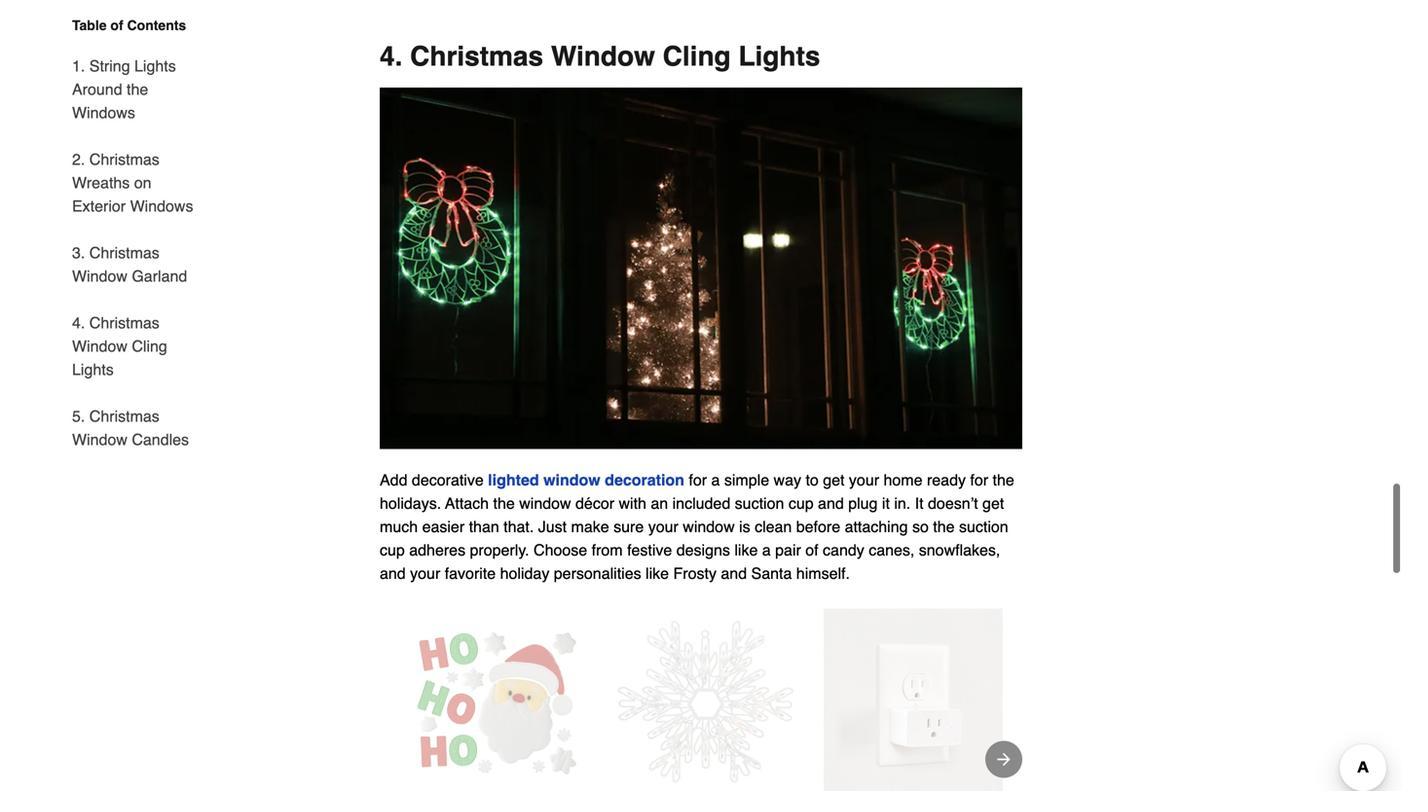 Task type: vqa. For each thing, say whether or not it's contained in the screenshot.
Outdoor Living & Patio's "Outdoor"
no



Task type: locate. For each thing, give the bounding box(es) containing it.
snowflakes,
[[919, 541, 1001, 559]]

0 vertical spatial your
[[849, 471, 880, 489]]

1 horizontal spatial lights
[[134, 57, 176, 75]]

your
[[849, 471, 880, 489], [648, 517, 679, 535], [410, 564, 441, 582]]

suction
[[735, 494, 785, 512], [959, 517, 1009, 535]]

window up just
[[519, 494, 571, 512]]

1 horizontal spatial suction
[[959, 517, 1009, 535]]

for
[[689, 471, 707, 489], [971, 471, 989, 489]]

0 horizontal spatial like
[[646, 564, 669, 582]]

4. christmas window cling lights link
[[72, 300, 203, 394]]

like down "is"
[[735, 541, 758, 559]]

pair
[[776, 541, 802, 559]]

window inside 5. christmas window candles
[[72, 431, 128, 449]]

1 horizontal spatial cling
[[663, 40, 731, 71]]

of right pair
[[806, 541, 819, 559]]

4. inside table of contents element
[[72, 314, 85, 332]]

window up décor
[[544, 471, 601, 489]]

on
[[134, 174, 152, 192]]

a up included
[[712, 471, 720, 489]]

0 horizontal spatial 4.
[[72, 314, 85, 332]]

4. christmas window cling lights
[[380, 40, 821, 71], [72, 314, 167, 379]]

make
[[571, 517, 609, 535]]

window inside 4. christmas window cling lights
[[72, 338, 128, 356]]

string
[[89, 57, 130, 75]]

lights
[[739, 40, 821, 71], [134, 57, 176, 75], [72, 361, 114, 379]]

0 vertical spatial suction
[[735, 494, 785, 512]]

1 horizontal spatial of
[[806, 541, 819, 559]]

personalities
[[554, 564, 642, 582]]

that.
[[504, 517, 534, 535]]

1 vertical spatial your
[[648, 517, 679, 535]]

for up included
[[689, 471, 707, 489]]

cup down "much"
[[380, 541, 405, 559]]

1 horizontal spatial for
[[971, 471, 989, 489]]

décor
[[576, 494, 615, 512]]

0 horizontal spatial cling
[[132, 338, 167, 356]]

cup
[[789, 494, 814, 512], [380, 541, 405, 559]]

windows inside 1. string lights around the windows
[[72, 104, 135, 122]]

and up before
[[818, 494, 844, 512]]

0 horizontal spatial a
[[712, 471, 720, 489]]

clean
[[755, 517, 792, 535]]

0 vertical spatial windows
[[72, 104, 135, 122]]

windows down on at the top
[[130, 197, 193, 215]]

holiday
[[500, 564, 550, 582]]

included
[[673, 494, 731, 512]]

cling
[[663, 40, 731, 71], [132, 338, 167, 356]]

suction up snowflakes,
[[959, 517, 1009, 535]]

the
[[127, 80, 148, 98], [993, 471, 1015, 489], [493, 494, 515, 512], [933, 517, 955, 535]]

of inside for a simple way to get your home ready for the holidays. attach the window décor with an included suction cup and plug it in. it doesn't get much easier than that. just make sure your window is clean before attaching so the suction cup adheres properly. choose from festive designs like a pair of candy canes, snowflakes, and your favorite holiday personalities like frosty and santa himself.
[[806, 541, 819, 559]]

of right table
[[110, 18, 123, 33]]

to
[[806, 471, 819, 489]]

1 horizontal spatial and
[[721, 564, 747, 582]]

1 horizontal spatial 4.
[[380, 40, 403, 71]]

for right the ready
[[971, 471, 989, 489]]

1 vertical spatial cup
[[380, 541, 405, 559]]

lights inside 1. string lights around the windows
[[134, 57, 176, 75]]

2. christmas wreaths on exterior windows
[[72, 151, 193, 215]]

table of contents element
[[56, 16, 203, 452]]

get right doesn't
[[983, 494, 1005, 512]]

like down festive
[[646, 564, 669, 582]]

cling inside 4. christmas window cling lights
[[132, 338, 167, 356]]

adheres
[[409, 541, 466, 559]]

easier
[[422, 517, 465, 535]]

candles
[[132, 431, 189, 449]]

1 vertical spatial windows
[[130, 197, 193, 215]]

your down an
[[648, 517, 679, 535]]

canes,
[[869, 541, 915, 559]]

2 vertical spatial your
[[410, 564, 441, 582]]

and down "much"
[[380, 564, 406, 582]]

a
[[712, 471, 720, 489], [763, 541, 771, 559]]

windows for on
[[130, 197, 193, 215]]

home
[[884, 471, 923, 489]]

christmas inside 5. christmas window candles
[[89, 408, 160, 426]]

windows down around
[[72, 104, 135, 122]]

suction down simple at the right of the page
[[735, 494, 785, 512]]

0 horizontal spatial your
[[410, 564, 441, 582]]

the inside 1. string lights around the windows
[[127, 80, 148, 98]]

your up "plug"
[[849, 471, 880, 489]]

attach
[[445, 494, 489, 512]]

1 vertical spatial suction
[[959, 517, 1009, 535]]

0 vertical spatial get
[[823, 471, 845, 489]]

0 horizontal spatial cup
[[380, 541, 405, 559]]

window
[[551, 40, 655, 71], [72, 267, 128, 285], [72, 338, 128, 356], [72, 431, 128, 449]]

garland
[[132, 267, 187, 285]]

and left santa at the right of page
[[721, 564, 747, 582]]

christmas inside 3. christmas window garland
[[89, 244, 160, 262]]

windows
[[72, 104, 135, 122], [130, 197, 193, 215]]

1 vertical spatial get
[[983, 494, 1005, 512]]

5.
[[72, 408, 85, 426]]

2 horizontal spatial and
[[818, 494, 844, 512]]

table of contents
[[72, 18, 186, 33]]

0 horizontal spatial for
[[689, 471, 707, 489]]

1 vertical spatial a
[[763, 541, 771, 559]]

window for 3. christmas window garland link
[[72, 267, 128, 285]]

contents
[[127, 18, 186, 33]]

the glass windows of a house decorated with christmas lights. image
[[380, 87, 1023, 449]]

0 vertical spatial cup
[[789, 494, 814, 512]]

1 horizontal spatial 4. christmas window cling lights
[[380, 40, 821, 71]]

christmas for 3. christmas window garland link
[[89, 244, 160, 262]]

and
[[818, 494, 844, 512], [380, 564, 406, 582], [721, 564, 747, 582]]

christmas
[[410, 40, 544, 71], [89, 151, 160, 169], [89, 244, 160, 262], [89, 314, 160, 332], [89, 408, 160, 426]]

4.
[[380, 40, 403, 71], [72, 314, 85, 332]]

get
[[823, 471, 845, 489], [983, 494, 1005, 512]]

1 vertical spatial cling
[[132, 338, 167, 356]]

0 horizontal spatial 4. christmas window cling lights
[[72, 314, 167, 379]]

wreaths
[[72, 174, 130, 192]]

holidays.
[[380, 494, 441, 512]]

a set of santa themed gel window clings. image
[[399, 608, 588, 792]]

cup down 'to'
[[789, 494, 814, 512]]

0 vertical spatial of
[[110, 18, 123, 33]]

christmas for 2. christmas wreaths on exterior windows link
[[89, 151, 160, 169]]

exterior
[[72, 197, 126, 215]]

0 horizontal spatial and
[[380, 564, 406, 582]]

the down string
[[127, 80, 148, 98]]

candy
[[823, 541, 865, 559]]

window up designs
[[683, 517, 735, 535]]

2 for from the left
[[971, 471, 989, 489]]

window inside 3. christmas window garland
[[72, 267, 128, 285]]

1 vertical spatial 4. christmas window cling lights
[[72, 314, 167, 379]]

1 vertical spatial of
[[806, 541, 819, 559]]

than
[[469, 517, 499, 535]]

your down adheres
[[410, 564, 441, 582]]

2 vertical spatial window
[[683, 517, 735, 535]]

of
[[110, 18, 123, 33], [806, 541, 819, 559]]

1 horizontal spatial like
[[735, 541, 758, 559]]

a left pair
[[763, 541, 771, 559]]

like
[[735, 541, 758, 559], [646, 564, 669, 582]]

add
[[380, 471, 408, 489]]

0 vertical spatial cling
[[663, 40, 731, 71]]

window
[[544, 471, 601, 489], [519, 494, 571, 512], [683, 517, 735, 535]]

himself.
[[797, 564, 850, 582]]

window for 5. christmas window candles "link" on the left
[[72, 431, 128, 449]]

windows inside 2. christmas wreaths on exterior windows
[[130, 197, 193, 215]]

lights inside 4. christmas window cling lights
[[72, 361, 114, 379]]

1. string lights around the windows link
[[72, 43, 203, 136]]

1 vertical spatial 4.
[[72, 314, 85, 332]]

from
[[592, 541, 623, 559]]

christmas inside 2. christmas wreaths on exterior windows
[[89, 151, 160, 169]]

the right so
[[933, 517, 955, 535]]

christmas for 4. christmas window cling lights link
[[89, 314, 160, 332]]

0 vertical spatial 4. christmas window cling lights
[[380, 40, 821, 71]]

0 horizontal spatial lights
[[72, 361, 114, 379]]

get right 'to'
[[823, 471, 845, 489]]

1 horizontal spatial get
[[983, 494, 1005, 512]]



Task type: describe. For each thing, give the bounding box(es) containing it.
plug
[[849, 494, 878, 512]]

a wi-fi-enabled outlet plugged into a wall outlet. image
[[824, 608, 1013, 792]]

for a simple way to get your home ready for the holidays. attach the window décor with an included suction cup and plug it in. it doesn't get much easier than that. just make sure your window is clean before attaching so the suction cup adheres properly. choose from festive designs like a pair of candy canes, snowflakes, and your favorite holiday personalities like frosty and santa himself.
[[380, 471, 1015, 582]]

1 horizontal spatial a
[[763, 541, 771, 559]]

4. christmas window cling lights inside table of contents element
[[72, 314, 167, 379]]

before
[[797, 517, 841, 535]]

christmas for 5. christmas window candles "link" on the left
[[89, 408, 160, 426]]

2 horizontal spatial your
[[849, 471, 880, 489]]

decorative
[[412, 471, 484, 489]]

windows for around
[[72, 104, 135, 122]]

around
[[72, 80, 122, 98]]

with
[[619, 494, 647, 512]]

in.
[[895, 494, 911, 512]]

frosty
[[674, 564, 717, 582]]

5. christmas window candles link
[[72, 394, 203, 452]]

the right the ready
[[993, 471, 1015, 489]]

1.
[[72, 57, 85, 75]]

2 horizontal spatial lights
[[739, 40, 821, 71]]

just
[[538, 517, 567, 535]]

lighted window decoration link
[[488, 471, 685, 489]]

so
[[913, 517, 929, 535]]

1 horizontal spatial cup
[[789, 494, 814, 512]]

santa
[[752, 564, 792, 582]]

3. christmas window garland link
[[72, 230, 203, 300]]

a hanging snowflake light. image
[[612, 608, 801, 792]]

0 vertical spatial 4.
[[380, 40, 403, 71]]

add decorative lighted window decoration
[[380, 471, 685, 489]]

the down 'lighted'
[[493, 494, 515, 512]]

1 vertical spatial window
[[519, 494, 571, 512]]

3. christmas window garland
[[72, 244, 187, 285]]

3.
[[72, 244, 85, 262]]

much
[[380, 517, 418, 535]]

way
[[774, 471, 802, 489]]

attaching
[[845, 517, 908, 535]]

1 vertical spatial like
[[646, 564, 669, 582]]

sure
[[614, 517, 644, 535]]

favorite
[[445, 564, 496, 582]]

2. christmas wreaths on exterior windows link
[[72, 136, 203, 230]]

doesn't
[[928, 494, 979, 512]]

table
[[72, 18, 107, 33]]

choose
[[534, 541, 588, 559]]

1. string lights around the windows
[[72, 57, 176, 122]]

0 vertical spatial window
[[544, 471, 601, 489]]

simple
[[725, 471, 770, 489]]

5. christmas window candles
[[72, 408, 189, 449]]

decoration
[[605, 471, 685, 489]]

0 vertical spatial like
[[735, 541, 758, 559]]

1 horizontal spatial your
[[648, 517, 679, 535]]

1 for from the left
[[689, 471, 707, 489]]

lighted
[[488, 471, 539, 489]]

0 horizontal spatial get
[[823, 471, 845, 489]]

properly.
[[470, 541, 530, 559]]

is
[[739, 517, 751, 535]]

designs
[[677, 541, 730, 559]]

2.
[[72, 151, 85, 169]]

festive
[[627, 541, 672, 559]]

it
[[915, 494, 924, 512]]

0 horizontal spatial of
[[110, 18, 123, 33]]

ready
[[927, 471, 966, 489]]

an
[[651, 494, 668, 512]]

window for 4. christmas window cling lights link
[[72, 338, 128, 356]]

arrow right image
[[995, 750, 1014, 769]]

it
[[882, 494, 890, 512]]

0 horizontal spatial suction
[[735, 494, 785, 512]]

0 vertical spatial a
[[712, 471, 720, 489]]



